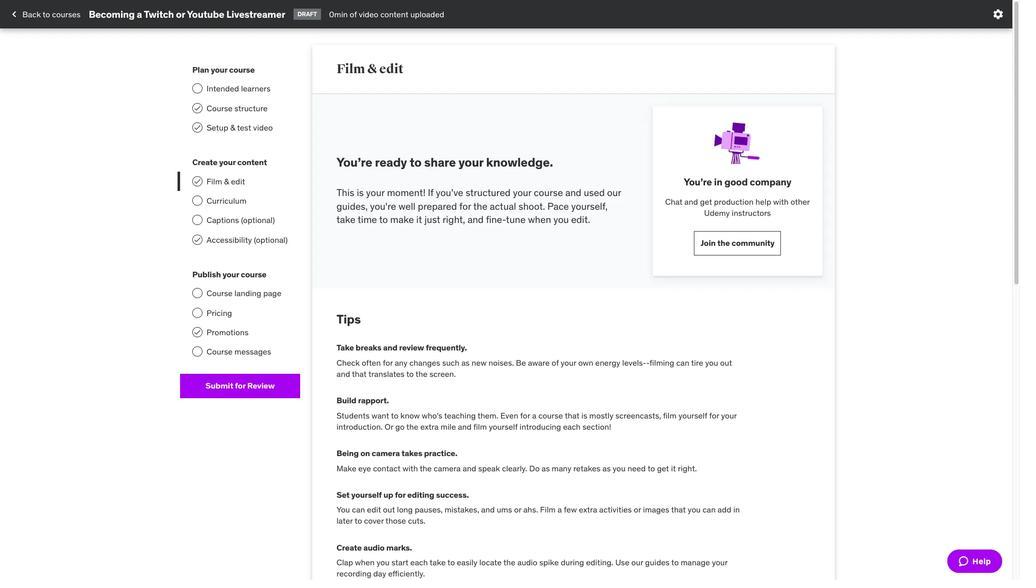 Task type: locate. For each thing, give the bounding box(es) containing it.
screen.
[[429, 369, 456, 379]]

completed image inside course structure link
[[193, 104, 201, 112]]

completed element inside course structure link
[[192, 103, 202, 113]]

0 horizontal spatial with
[[403, 464, 418, 474]]

take inside create audio marks. clap when you start each take to easily locate the audio spike during editing. use our guides to manage your recording day efficiently.
[[430, 558, 446, 568]]

1 vertical spatial film & edit
[[207, 176, 245, 186]]

incomplete image inside the course landing page link
[[192, 289, 202, 299]]

yourself,
[[571, 200, 608, 213]]

course for course landing page
[[207, 289, 232, 299]]

your inside create audio marks. clap when you start each take to easily locate the audio spike during editing. use our guides to manage your recording day efficiently.
[[712, 558, 728, 568]]

1 vertical spatial with
[[403, 464, 418, 474]]

the inside build rapport. students want to know who's teaching them. even for a course that is mostly screencasts, film yourself for your introduction. or go the extra mile and film yourself introducing each section!
[[406, 422, 418, 432]]

0 vertical spatial when
[[528, 214, 551, 226]]

5 incomplete image from the top
[[192, 347, 202, 357]]

completed element inside setup & test video link
[[192, 123, 202, 133]]

the inside this is your moment! if you've structured your course and used our guides, you're well prepared for the actual shoot. pace yourself, take time to make it just right, and fine-tune when you edit.
[[473, 200, 487, 213]]

0 vertical spatial with
[[773, 197, 789, 207]]

course up pace
[[534, 187, 563, 199]]

incomplete image down plan
[[192, 84, 202, 94]]

create up clap on the left bottom of page
[[337, 543, 362, 553]]

(optional) up accessibility (optional)
[[241, 215, 275, 226]]

1 horizontal spatial each
[[563, 422, 581, 432]]

0 horizontal spatial of
[[350, 9, 357, 19]]

and inside being on camera takes practice. make eye contact with the camera and speak clearly. do as many retakes as you need to get it right.
[[463, 464, 476, 474]]

1 completed image from the top
[[193, 124, 201, 132]]

0 vertical spatial completed image
[[193, 104, 201, 112]]

you've
[[436, 187, 463, 199]]

promotions link
[[180, 323, 300, 343]]

when inside create audio marks. clap when you start each take to easily locate the audio spike during editing. use our guides to manage your recording day efficiently.
[[355, 558, 375, 568]]

1 vertical spatial it
[[671, 464, 676, 474]]

extra down who's
[[420, 422, 439, 432]]

2 horizontal spatial as
[[602, 464, 611, 474]]

1 incomplete image from the top
[[192, 84, 202, 94]]

is
[[357, 187, 364, 199], [581, 411, 587, 421]]

1 vertical spatial of
[[552, 358, 559, 368]]

1 vertical spatial &
[[230, 123, 235, 133]]

2 vertical spatial course
[[207, 347, 232, 357]]

in left good
[[714, 176, 722, 188]]

take left the easily
[[430, 558, 446, 568]]

and inside chat and get production help with other udemy instructors
[[684, 197, 698, 207]]

course messages link
[[180, 343, 300, 362]]

0 horizontal spatial can
[[352, 505, 365, 515]]

and down check
[[337, 369, 350, 379]]

incomplete image for course messages
[[192, 347, 202, 357]]

with down takes
[[403, 464, 418, 474]]

0 horizontal spatial our
[[607, 187, 621, 199]]

course down promotions
[[207, 347, 232, 357]]

the
[[473, 200, 487, 213], [717, 238, 730, 248], [416, 369, 428, 379], [406, 422, 418, 432], [420, 464, 432, 474], [503, 558, 515, 568]]

section!
[[582, 422, 611, 432]]

0 vertical spatial it
[[416, 214, 422, 226]]

0 vertical spatial content
[[380, 9, 408, 19]]

1 completed element from the top
[[192, 103, 202, 113]]

incomplete image inside curriculum link
[[192, 196, 202, 206]]

need
[[628, 464, 646, 474]]

1 vertical spatial when
[[355, 558, 375, 568]]

4 incomplete image from the top
[[192, 308, 202, 318]]

check
[[337, 358, 360, 368]]

a left few
[[558, 505, 562, 515]]

camera
[[372, 449, 400, 459], [434, 464, 461, 474]]

3 incomplete image from the top
[[192, 289, 202, 299]]

completed image inside setup & test video link
[[193, 124, 201, 132]]

0 vertical spatial &
[[367, 61, 377, 77]]

prepared
[[418, 200, 457, 213]]

or
[[385, 422, 393, 432]]

1 vertical spatial our
[[631, 558, 643, 568]]

of right the aware
[[552, 358, 559, 368]]

the down know
[[406, 422, 418, 432]]

breaks
[[356, 343, 381, 353]]

incomplete image for intended learners
[[192, 84, 202, 94]]

you're up this
[[337, 154, 372, 170]]

2 horizontal spatial yourself
[[678, 411, 707, 421]]

our inside create audio marks. clap when you start each take to easily locate the audio spike during editing. use our guides to manage your recording day efficiently.
[[631, 558, 643, 568]]

accessibility
[[207, 235, 252, 245]]

&
[[367, 61, 377, 77], [230, 123, 235, 133], [224, 176, 229, 186]]

completed element down incomplete icon
[[192, 235, 202, 245]]

retakes
[[573, 464, 601, 474]]

to
[[43, 9, 50, 19], [410, 154, 422, 170], [379, 214, 388, 226], [406, 369, 414, 379], [391, 411, 398, 421], [648, 464, 655, 474], [355, 517, 362, 527], [447, 558, 455, 568], [671, 558, 679, 568]]

the right locate
[[503, 558, 515, 568]]

our
[[607, 187, 621, 199], [631, 558, 643, 568]]

0 horizontal spatial that
[[352, 369, 367, 379]]

that down check
[[352, 369, 367, 379]]

learners
[[241, 84, 271, 94]]

the inside take breaks and review frequently. check often for any changes such as new noises. be aware of your own energy levels--filming can tire you out and that translates to the screen.
[[416, 369, 428, 379]]

0 vertical spatial completed image
[[193, 124, 201, 132]]

course for course structure
[[207, 103, 232, 113]]

to right guides
[[671, 558, 679, 568]]

activities
[[599, 505, 632, 515]]

0 horizontal spatial audio
[[363, 543, 385, 553]]

to right need
[[648, 464, 655, 474]]

1 horizontal spatial &
[[230, 123, 235, 133]]

if
[[428, 187, 434, 199]]

completed image inside accessibility (optional) link
[[193, 236, 201, 244]]

create
[[192, 157, 217, 168], [337, 543, 362, 553]]

it left right.
[[671, 464, 676, 474]]

2 horizontal spatial &
[[367, 61, 377, 77]]

content
[[380, 9, 408, 19], [237, 157, 267, 168]]

incomplete image down publish
[[192, 289, 202, 299]]

aware
[[528, 358, 550, 368]]

incomplete image left pricing
[[192, 308, 202, 318]]

1 horizontal spatial film & edit
[[337, 61, 403, 77]]

be
[[516, 358, 526, 368]]

or right twitch
[[176, 8, 185, 20]]

can inside take breaks and review frequently. check often for any changes such as new noises. be aware of your own energy levels--filming can tire you out and that translates to the screen.
[[676, 358, 689, 368]]

1 horizontal spatial you're
[[684, 176, 712, 188]]

landing
[[234, 289, 261, 299]]

mistakes,
[[445, 505, 479, 515]]

2 completed image from the top
[[193, 177, 201, 185]]

yourself
[[678, 411, 707, 421], [489, 422, 518, 432], [351, 490, 382, 501]]

2 completed element from the top
[[192, 123, 202, 133]]

and down teaching
[[458, 422, 471, 432]]

can left "tire"
[[676, 358, 689, 368]]

your inside take breaks and review frequently. check often for any changes such as new noises. be aware of your own energy levels--filming can tire you out and that translates to the screen.
[[561, 358, 576, 368]]

completed image inside film & edit link
[[193, 177, 201, 185]]

cover
[[364, 517, 384, 527]]

the down structured
[[473, 200, 487, 213]]

with right help
[[773, 197, 789, 207]]

get up udemy
[[700, 197, 712, 207]]

1 vertical spatial camera
[[434, 464, 461, 474]]

new
[[472, 358, 487, 368]]

completed image down plan
[[193, 104, 201, 112]]

course settings image
[[992, 8, 1004, 20]]

it
[[416, 214, 422, 226], [671, 464, 676, 474]]

incomplete image left course messages at the bottom left of the page
[[192, 347, 202, 357]]

1 horizontal spatial is
[[581, 411, 587, 421]]

our right use
[[631, 558, 643, 568]]

or left images
[[634, 505, 641, 515]]

and right chat
[[684, 197, 698, 207]]

as inside take breaks and review frequently. check often for any changes such as new noises. be aware of your own energy levels--filming can tire you out and that translates to the screen.
[[461, 358, 470, 368]]

build rapport. students want to know who's teaching them. even for a course that is mostly screencasts, film yourself for your introduction. or go the extra mile and film yourself introducing each section!
[[337, 396, 737, 432]]

2 horizontal spatial a
[[558, 505, 562, 515]]

the right the join
[[717, 238, 730, 248]]

can right you
[[352, 505, 365, 515]]

0 horizontal spatial it
[[416, 214, 422, 226]]

to inside set yourself up for editing success. you can edit out long pauses, mistakes, and ums or ahs. film a few extra activities or images that you can add in later to cover those cuts.
[[355, 517, 362, 527]]

1 horizontal spatial audio
[[517, 558, 537, 568]]

company
[[750, 176, 791, 188]]

submit for review
[[205, 381, 275, 391]]

easily
[[457, 558, 477, 568]]

completed element down plan
[[192, 103, 202, 113]]

1 vertical spatial (optional)
[[254, 235, 288, 245]]

incomplete image inside intended learners link
[[192, 84, 202, 94]]

create inside create audio marks. clap when you start each take to easily locate the audio spike during editing. use our guides to manage your recording day efficiently.
[[337, 543, 362, 553]]

0 horizontal spatial film
[[207, 176, 222, 186]]

take
[[337, 343, 354, 353]]

0 horizontal spatial take
[[337, 214, 355, 226]]

take inside this is your moment! if you've structured your course and used our guides, you're well prepared for the actual shoot. pace yourself, take time to make it just right, and fine-tune when you edit.
[[337, 214, 355, 226]]

you up day
[[377, 558, 389, 568]]

-
[[646, 358, 650, 368]]

0 vertical spatial course
[[207, 103, 232, 113]]

0 horizontal spatial create
[[192, 157, 217, 168]]

1 horizontal spatial create
[[337, 543, 362, 553]]

for inside take breaks and review frequently. check often for any changes such as new noises. be aware of your own energy levels--filming can tire you out and that translates to the screen.
[[383, 358, 393, 368]]

is up section!
[[581, 411, 587, 421]]

completed image down create your content
[[193, 177, 201, 185]]

0 vertical spatial video
[[359, 9, 378, 19]]

1 horizontal spatial with
[[773, 197, 789, 207]]

film right the 'screencasts,'
[[663, 411, 677, 421]]

for
[[459, 200, 471, 213], [383, 358, 393, 368], [235, 381, 246, 391], [520, 411, 530, 421], [709, 411, 719, 421], [395, 490, 406, 501]]

course up introducing at the right bottom of the page
[[538, 411, 563, 421]]

0 vertical spatial that
[[352, 369, 367, 379]]

join the community
[[701, 238, 775, 248]]

course up pricing
[[207, 289, 232, 299]]

1 completed image from the top
[[193, 104, 201, 112]]

create down setup in the top of the page
[[192, 157, 217, 168]]

video right the 0min
[[359, 9, 378, 19]]

recording
[[337, 570, 371, 580]]

completed element inside accessibility (optional) link
[[192, 235, 202, 245]]

each up efficiently.
[[410, 558, 428, 568]]

out
[[720, 358, 732, 368], [383, 505, 395, 515]]

the down changes at left
[[416, 369, 428, 379]]

0 horizontal spatial get
[[657, 464, 669, 474]]

1 vertical spatial a
[[532, 411, 536, 421]]

2 vertical spatial completed image
[[193, 329, 201, 337]]

completed element down create your content
[[192, 176, 202, 186]]

when up "recording"
[[355, 558, 375, 568]]

1 vertical spatial you're
[[684, 176, 712, 188]]

0 horizontal spatial when
[[355, 558, 375, 568]]

even
[[500, 411, 518, 421]]

1 vertical spatial content
[[237, 157, 267, 168]]

film down them.
[[473, 422, 487, 432]]

1 horizontal spatial video
[[359, 9, 378, 19]]

2 vertical spatial yourself
[[351, 490, 382, 501]]

you left add
[[688, 505, 701, 515]]

and left speak
[[463, 464, 476, 474]]

completed element inside film & edit link
[[192, 176, 202, 186]]

clearly.
[[502, 464, 527, 474]]

incomplete image inside course messages link
[[192, 347, 202, 357]]

0 horizontal spatial a
[[137, 8, 142, 20]]

completed image left setup in the top of the page
[[193, 124, 201, 132]]

it left just
[[416, 214, 422, 226]]

ums
[[497, 505, 512, 515]]

and up pace
[[565, 187, 581, 199]]

1 vertical spatial course
[[207, 289, 232, 299]]

video right test
[[253, 123, 273, 133]]

2 vertical spatial film
[[540, 505, 556, 515]]

good
[[724, 176, 748, 188]]

incomplete image for pricing
[[192, 308, 202, 318]]

captions (optional) link
[[180, 211, 300, 230]]

(optional) down captions (optional)
[[254, 235, 288, 245]]

yourself inside set yourself up for editing success. you can edit out long pauses, mistakes, and ums or ahs. film a few extra activities or images that you can add in later to cover those cuts.
[[351, 490, 382, 501]]

1 horizontal spatial get
[[700, 197, 712, 207]]

back to courses
[[22, 9, 81, 19]]

0 vertical spatial is
[[357, 187, 364, 199]]

1 vertical spatial take
[[430, 558, 446, 568]]

marks.
[[386, 543, 412, 553]]

2 course from the top
[[207, 289, 232, 299]]

well
[[398, 200, 415, 213]]

you down pace
[[553, 214, 569, 226]]

0 vertical spatial take
[[337, 214, 355, 226]]

is right this
[[357, 187, 364, 199]]

0 horizontal spatial each
[[410, 558, 428, 568]]

knowledge.
[[486, 154, 553, 170]]

take
[[337, 214, 355, 226], [430, 558, 446, 568]]

1 vertical spatial video
[[253, 123, 273, 133]]

film
[[663, 411, 677, 421], [473, 422, 487, 432]]

video inside setup & test video link
[[253, 123, 273, 133]]

courses
[[52, 9, 81, 19]]

course structure
[[207, 103, 268, 113]]

edit inside set yourself up for editing success. you can edit out long pauses, mistakes, and ums or ahs. film a few extra activities or images that you can add in later to cover those cuts.
[[367, 505, 381, 515]]

when down shoot.
[[528, 214, 551, 226]]

to down any
[[406, 369, 414, 379]]

course inside this is your moment! if you've structured your course and used our guides, you're well prepared for the actual shoot. pace yourself, take time to make it just right, and fine-tune when you edit.
[[534, 187, 563, 199]]

in inside set yourself up for editing success. you can edit out long pauses, mistakes, and ums or ahs. film a few extra activities or images that you can add in later to cover those cuts.
[[733, 505, 740, 515]]

you inside this is your moment! if you've structured your course and used our guides, you're well prepared for the actual shoot. pace yourself, take time to make it just right, and fine-tune when you edit.
[[553, 214, 569, 226]]

that left 'mostly' on the right bottom of page
[[565, 411, 579, 421]]

0 horizontal spatial &
[[224, 176, 229, 186]]

each left section!
[[563, 422, 581, 432]]

to right back on the top of the page
[[43, 9, 50, 19]]

intended learners link
[[180, 79, 300, 98]]

to up go
[[391, 411, 398, 421]]

2 vertical spatial &
[[224, 176, 229, 186]]

each
[[563, 422, 581, 432], [410, 558, 428, 568]]

few
[[564, 505, 577, 515]]

completed element for accessibility
[[192, 235, 202, 245]]

3 course from the top
[[207, 347, 232, 357]]

3 completed element from the top
[[192, 176, 202, 186]]

add
[[718, 505, 731, 515]]

in right add
[[733, 505, 740, 515]]

take down 'guides,' at the top
[[337, 214, 355, 226]]

5 completed element from the top
[[192, 328, 202, 338]]

becoming
[[89, 8, 135, 20]]

1 horizontal spatial when
[[528, 214, 551, 226]]

of right the 0min
[[350, 9, 357, 19]]

completed image inside promotions link
[[193, 329, 201, 337]]

or left ahs.
[[514, 505, 521, 515]]

for inside set yourself up for editing success. you can edit out long pauses, mistakes, and ums or ahs. film a few extra activities or images that you can add in later to cover those cuts.
[[395, 490, 406, 501]]

2 completed image from the top
[[193, 236, 201, 244]]

of inside take breaks and review frequently. check often for any changes such as new noises. be aware of your own energy levels--filming can tire you out and that translates to the screen.
[[552, 358, 559, 368]]

right,
[[443, 214, 465, 226]]

fine-
[[486, 214, 506, 226]]

completed image
[[193, 104, 201, 112], [193, 236, 201, 244], [193, 329, 201, 337]]

0 horizontal spatial out
[[383, 505, 395, 515]]

for inside this is your moment! if you've structured your course and used our guides, you're well prepared for the actual shoot. pace yourself, take time to make it just right, and fine-tune when you edit.
[[459, 200, 471, 213]]

course up setup in the top of the page
[[207, 103, 232, 113]]

you right "tire"
[[705, 358, 718, 368]]

0 vertical spatial extra
[[420, 422, 439, 432]]

the down takes
[[420, 464, 432, 474]]

content left uploaded
[[380, 9, 408, 19]]

your inside build rapport. students want to know who's teaching them. even for a course that is mostly screencasts, film yourself for your introduction. or go the extra mile and film yourself introducing each section!
[[721, 411, 737, 421]]

that right images
[[671, 505, 686, 515]]

as right retakes
[[602, 464, 611, 474]]

0 vertical spatial get
[[700, 197, 712, 207]]

incomplete image
[[192, 84, 202, 94], [192, 196, 202, 206], [192, 289, 202, 299], [192, 308, 202, 318], [192, 347, 202, 357]]

completed image
[[193, 124, 201, 132], [193, 177, 201, 185]]

camera down practice.
[[434, 464, 461, 474]]

0 vertical spatial film
[[663, 411, 677, 421]]

you're ready to share your knowledge.
[[337, 154, 553, 170]]

incomplete image up incomplete icon
[[192, 196, 202, 206]]

create for create your content
[[192, 157, 217, 168]]

incomplete image inside pricing link
[[192, 308, 202, 318]]

content up film & edit link on the left top of page
[[237, 157, 267, 168]]

0 horizontal spatial video
[[253, 123, 273, 133]]

2 horizontal spatial that
[[671, 505, 686, 515]]

1 horizontal spatial can
[[676, 358, 689, 368]]

1 vertical spatial each
[[410, 558, 428, 568]]

film inside set yourself up for editing success. you can edit out long pauses, mistakes, and ums or ahs. film a few extra activities or images that you can add in later to cover those cuts.
[[540, 505, 556, 515]]

1 vertical spatial edit
[[231, 176, 245, 186]]

1 course from the top
[[207, 103, 232, 113]]

2 horizontal spatial can
[[703, 505, 716, 515]]

as right do
[[542, 464, 550, 474]]

do
[[529, 464, 540, 474]]

practice.
[[424, 449, 457, 459]]

know
[[400, 411, 420, 421]]

4 completed element from the top
[[192, 235, 202, 245]]

pauses,
[[415, 505, 443, 515]]

as left new
[[461, 358, 470, 368]]

a left twitch
[[137, 8, 142, 20]]

3 completed image from the top
[[193, 329, 201, 337]]

get inside being on camera takes practice. make eye contact with the camera and speak clearly. do as many retakes as you need to get it right.
[[657, 464, 669, 474]]

other
[[791, 197, 810, 207]]

you're up udemy
[[684, 176, 712, 188]]

1 horizontal spatial take
[[430, 558, 446, 568]]

completed element
[[192, 103, 202, 113], [192, 123, 202, 133], [192, 176, 202, 186], [192, 235, 202, 245], [192, 328, 202, 338]]

and left 'fine-'
[[467, 214, 484, 226]]

and left ums
[[481, 505, 495, 515]]

0 vertical spatial you're
[[337, 154, 372, 170]]

0 horizontal spatial yourself
[[351, 490, 382, 501]]

out up those
[[383, 505, 395, 515]]

0 horizontal spatial film & edit
[[207, 176, 245, 186]]

0 vertical spatial yourself
[[678, 411, 707, 421]]

(optional) for accessibility (optional)
[[254, 235, 288, 245]]

you
[[337, 505, 350, 515]]

(optional) for captions (optional)
[[241, 215, 275, 226]]

2 vertical spatial that
[[671, 505, 686, 515]]

incomplete image for course landing page
[[192, 289, 202, 299]]

0 horizontal spatial film
[[473, 422, 487, 432]]

1 vertical spatial out
[[383, 505, 395, 515]]

captions
[[207, 215, 239, 226]]

completed image down incomplete icon
[[193, 236, 201, 244]]

the inside create audio marks. clap when you start each take to easily locate the audio spike during editing. use our guides to manage your recording day efficiently.
[[503, 558, 515, 568]]

incomplete image
[[192, 215, 202, 226]]

out right "tire"
[[720, 358, 732, 368]]

0 horizontal spatial as
[[461, 358, 470, 368]]

our right used
[[607, 187, 621, 199]]

changes
[[409, 358, 440, 368]]

to right later
[[355, 517, 362, 527]]

completed element left promotions
[[192, 328, 202, 338]]

frequently.
[[426, 343, 467, 353]]

course landing page
[[207, 289, 281, 299]]

0 vertical spatial our
[[607, 187, 621, 199]]

create audio marks. clap when you start each take to easily locate the audio spike during editing. use our guides to manage your recording day efficiently.
[[337, 543, 728, 580]]

you inside set yourself up for editing success. you can edit out long pauses, mistakes, and ums or ahs. film a few extra activities or images that you can add in later to cover those cuts.
[[688, 505, 701, 515]]

2 incomplete image from the top
[[192, 196, 202, 206]]

you're
[[370, 200, 396, 213]]

0 vertical spatial out
[[720, 358, 732, 368]]

camera up contact
[[372, 449, 400, 459]]

completed image left promotions
[[193, 329, 201, 337]]

1 vertical spatial is
[[581, 411, 587, 421]]

each inside create audio marks. clap when you start each take to easily locate the audio spike during editing. use our guides to manage your recording day efficiently.
[[410, 558, 428, 568]]

1 vertical spatial that
[[565, 411, 579, 421]]

day
[[373, 570, 386, 580]]

completed element for setup
[[192, 123, 202, 133]]

tips
[[337, 312, 361, 327]]

0 vertical spatial camera
[[372, 449, 400, 459]]

a up introducing at the right bottom of the page
[[532, 411, 536, 421]]

cuts.
[[408, 517, 426, 527]]

you inside create audio marks. clap when you start each take to easily locate the audio spike during editing. use our guides to manage your recording day efficiently.
[[377, 558, 389, 568]]

1 horizontal spatial film
[[337, 61, 365, 77]]

get left right.
[[657, 464, 669, 474]]

can left add
[[703, 505, 716, 515]]

audio left marks.
[[363, 543, 385, 553]]



Task type: describe. For each thing, give the bounding box(es) containing it.
manage
[[681, 558, 710, 568]]

shoot.
[[518, 200, 545, 213]]

students
[[337, 411, 370, 421]]

submit
[[205, 381, 233, 391]]

speak
[[478, 464, 500, 474]]

you inside take breaks and review frequently. check often for any changes such as new noises. be aware of your own energy levels--filming can tire you out and that translates to the screen.
[[705, 358, 718, 368]]

back
[[22, 9, 41, 19]]

and inside build rapport. students want to know who's teaching them. even for a course that is mostly screencasts, film yourself for your introduction. or go the extra mile and film yourself introducing each section!
[[458, 422, 471, 432]]

to left the easily
[[447, 558, 455, 568]]

efficiently.
[[388, 570, 425, 580]]

join the community link
[[694, 231, 781, 256]]

test
[[237, 123, 251, 133]]

promotions
[[207, 328, 249, 338]]

many
[[552, 464, 571, 474]]

incomplete image for curriculum
[[192, 196, 202, 206]]

is inside this is your moment! if you've structured your course and used our guides, you're well prepared for the actual shoot. pace yourself, take time to make it just right, and fine-tune when you edit.
[[357, 187, 364, 199]]

any
[[395, 358, 407, 368]]

use
[[615, 558, 629, 568]]

success.
[[436, 490, 469, 501]]

make
[[390, 214, 414, 226]]

completed image for setup & test video
[[193, 124, 201, 132]]

is inside build rapport. students want to know who's teaching them. even for a course that is mostly screencasts, film yourself for your introduction. or go the extra mile and film yourself introducing each section!
[[581, 411, 587, 421]]

& for film & edit link on the left top of page
[[224, 176, 229, 186]]

& for setup & test video link
[[230, 123, 235, 133]]

each inside build rapport. students want to know who's teaching them. even for a course that is mostly screencasts, film yourself for your introduction. or go the extra mile and film yourself introducing each section!
[[563, 422, 581, 432]]

course inside build rapport. students want to know who's teaching them. even for a course that is mostly screencasts, film yourself for your introduction. or go the extra mile and film yourself introducing each section!
[[538, 411, 563, 421]]

locate
[[479, 558, 502, 568]]

1 horizontal spatial content
[[380, 9, 408, 19]]

this
[[337, 187, 354, 199]]

edit.
[[571, 214, 590, 226]]

to inside being on camera takes practice. make eye contact with the camera and speak clearly. do as many retakes as you need to get it right.
[[648, 464, 655, 474]]

publish
[[192, 270, 221, 280]]

chat
[[665, 197, 682, 207]]

being
[[337, 449, 359, 459]]

0 vertical spatial edit
[[379, 61, 403, 77]]

you're for you're in good company
[[684, 176, 712, 188]]

images
[[643, 505, 669, 515]]

start
[[391, 558, 408, 568]]

livestreamer
[[226, 8, 285, 20]]

the inside 'link'
[[717, 238, 730, 248]]

1 vertical spatial audio
[[517, 558, 537, 568]]

long
[[397, 505, 413, 515]]

guides
[[645, 558, 669, 568]]

that inside set yourself up for editing success. you can edit out long pauses, mistakes, and ums or ahs. film a few extra activities or images that you can add in later to cover those cuts.
[[671, 505, 686, 515]]

help
[[755, 197, 771, 207]]

energy
[[595, 358, 620, 368]]

0 horizontal spatial content
[[237, 157, 267, 168]]

want
[[372, 411, 389, 421]]

who's
[[422, 411, 442, 421]]

and inside set yourself up for editing success. you can edit out long pauses, mistakes, and ums or ahs. film a few extra activities or images that you can add in later to cover those cuts.
[[481, 505, 495, 515]]

1 horizontal spatial or
[[514, 505, 521, 515]]

rapport.
[[358, 396, 389, 406]]

moment!
[[387, 187, 426, 199]]

0 vertical spatial a
[[137, 8, 142, 20]]

completed image for accessibility
[[193, 236, 201, 244]]

setup & test video link
[[180, 118, 300, 138]]

a inside build rapport. students want to know who's teaching them. even for a course that is mostly screencasts, film yourself for your introduction. or go the extra mile and film yourself introducing each section!
[[532, 411, 536, 421]]

pricing link
[[180, 304, 300, 323]]

setup
[[207, 123, 228, 133]]

1 horizontal spatial yourself
[[489, 422, 518, 432]]

course up intended learners link
[[229, 65, 255, 75]]

extra inside build rapport. students want to know who's teaching them. even for a course that is mostly screencasts, film yourself for your introduction. or go the extra mile and film yourself introducing each section!
[[420, 422, 439, 432]]

completed image for film & edit
[[193, 177, 201, 185]]

out inside take breaks and review frequently. check often for any changes such as new noises. be aware of your own energy levels--filming can tire you out and that translates to the screen.
[[720, 358, 732, 368]]

course messages
[[207, 347, 271, 357]]

set
[[337, 490, 350, 501]]

film & edit link
[[180, 172, 300, 191]]

community
[[732, 238, 775, 248]]

translates
[[368, 369, 405, 379]]

ready
[[375, 154, 407, 170]]

levels-
[[622, 358, 646, 368]]

0 horizontal spatial or
[[176, 8, 185, 20]]

you inside being on camera takes practice. make eye contact with the camera and speak clearly. do as many retakes as you need to get it right.
[[613, 464, 626, 474]]

0 vertical spatial film & edit
[[337, 61, 403, 77]]

mostly
[[589, 411, 613, 421]]

course up landing
[[241, 270, 266, 280]]

to left share
[[410, 154, 422, 170]]

to inside take breaks and review frequently. check often for any changes such as new noises. be aware of your own energy levels--filming can tire you out and that translates to the screen.
[[406, 369, 414, 379]]

to inside this is your moment! if you've structured your course and used our guides, you're well prepared for the actual shoot. pace yourself, take time to make it just right, and fine-tune when you edit.
[[379, 214, 388, 226]]

plan your course
[[192, 65, 255, 75]]

filming
[[650, 358, 674, 368]]

completed element for course
[[192, 103, 202, 113]]

2 horizontal spatial or
[[634, 505, 641, 515]]

messages
[[234, 347, 271, 357]]

you're for you're ready to share your knowledge.
[[337, 154, 372, 170]]

go
[[395, 422, 405, 432]]

completed element for film
[[192, 176, 202, 186]]

course for course messages
[[207, 347, 232, 357]]

1 vertical spatial film
[[473, 422, 487, 432]]

the inside being on camera takes practice. make eye contact with the camera and speak clearly. do as many retakes as you need to get it right.
[[420, 464, 432, 474]]

right.
[[678, 464, 697, 474]]

with inside chat and get production help with other udemy instructors
[[773, 197, 789, 207]]

often
[[362, 358, 381, 368]]

out inside set yourself up for editing success. you can edit out long pauses, mistakes, and ums or ahs. film a few extra activities or images that you can add in later to cover those cuts.
[[383, 505, 395, 515]]

plan
[[192, 65, 209, 75]]

create for create audio marks. clap when you start each take to easily locate the audio spike during editing. use our guides to manage your recording day efficiently.
[[337, 543, 362, 553]]

it inside being on camera takes practice. make eye contact with the camera and speak clearly. do as many retakes as you need to get it right.
[[671, 464, 676, 474]]

0 vertical spatial in
[[714, 176, 722, 188]]

actual
[[490, 200, 516, 213]]

chat and get production help with other udemy instructors
[[665, 197, 810, 218]]

takes
[[401, 449, 422, 459]]

curriculum link
[[180, 191, 300, 211]]

that inside take breaks and review frequently. check often for any changes such as new noises. be aware of your own energy levels--filming can tire you out and that translates to the screen.
[[352, 369, 367, 379]]

those
[[386, 517, 406, 527]]

it inside this is your moment! if you've structured your course and used our guides, you're well prepared for the actual shoot. pace yourself, take time to make it just right, and fine-tune when you edit.
[[416, 214, 422, 226]]

film inside film & edit link
[[207, 176, 222, 186]]

our inside this is your moment! if you've structured your course and used our guides, you're well prepared for the actual shoot. pace yourself, take time to make it just right, and fine-tune when you edit.
[[607, 187, 621, 199]]

1 horizontal spatial as
[[542, 464, 550, 474]]

for inside button
[[235, 381, 246, 391]]

tire
[[691, 358, 703, 368]]

uploaded
[[410, 9, 444, 19]]

take breaks and review frequently. check often for any changes such as new noises. be aware of your own energy levels--filming can tire you out and that translates to the screen.
[[337, 343, 732, 379]]

being on camera takes practice. make eye contact with the camera and speak clearly. do as many retakes as you need to get it right.
[[337, 449, 697, 474]]

and up any
[[383, 343, 397, 353]]

with inside being on camera takes practice. make eye contact with the camera and speak clearly. do as many retakes as you need to get it right.
[[403, 464, 418, 474]]

extra inside set yourself up for editing success. you can edit out long pauses, mistakes, and ums or ahs. film a few extra activities or images that you can add in later to cover those cuts.
[[579, 505, 597, 515]]

intended
[[207, 84, 239, 94]]

0 vertical spatial of
[[350, 9, 357, 19]]

curriculum
[[207, 196, 246, 206]]

completed element inside promotions link
[[192, 328, 202, 338]]

completed image for course
[[193, 104, 201, 112]]

medium image
[[8, 8, 20, 20]]

on
[[360, 449, 370, 459]]

get inside chat and get production help with other udemy instructors
[[700, 197, 712, 207]]

introduction.
[[337, 422, 383, 432]]

later
[[337, 517, 353, 527]]

that inside build rapport. students want to know who's teaching them. even for a course that is mostly screencasts, film yourself for your introduction. or go the extra mile and film yourself introducing each section!
[[565, 411, 579, 421]]

0 vertical spatial film
[[337, 61, 365, 77]]

1 horizontal spatial camera
[[434, 464, 461, 474]]

just
[[424, 214, 440, 226]]

udemy
[[704, 208, 730, 218]]

becoming a twitch or youtube livestreamer
[[89, 8, 285, 20]]

up
[[383, 490, 393, 501]]

0min
[[329, 9, 348, 19]]

course structure link
[[180, 98, 300, 118]]

review
[[247, 381, 275, 391]]

to inside build rapport. students want to know who's teaching them. even for a course that is mostly screencasts, film yourself for your introduction. or go the extra mile and film yourself introducing each section!
[[391, 411, 398, 421]]

pricing
[[207, 308, 232, 318]]

share
[[424, 154, 456, 170]]

noises.
[[489, 358, 514, 368]]

submit for review button
[[180, 374, 300, 399]]

clap
[[337, 558, 353, 568]]

them.
[[478, 411, 498, 421]]

structure
[[234, 103, 268, 113]]

structured
[[466, 187, 511, 199]]

teaching
[[444, 411, 476, 421]]

tune
[[506, 214, 526, 226]]

a inside set yourself up for editing success. you can edit out long pauses, mistakes, and ums or ahs. film a few extra activities or images that you can add in later to cover those cuts.
[[558, 505, 562, 515]]

intended learners
[[207, 84, 271, 94]]

when inside this is your moment! if you've structured your course and used our guides, you're well prepared for the actual shoot. pace yourself, take time to make it just right, and fine-tune when you edit.
[[528, 214, 551, 226]]

1 horizontal spatial film
[[663, 411, 677, 421]]

twitch
[[144, 8, 174, 20]]



Task type: vqa. For each thing, say whether or not it's contained in the screenshot.
lectures
no



